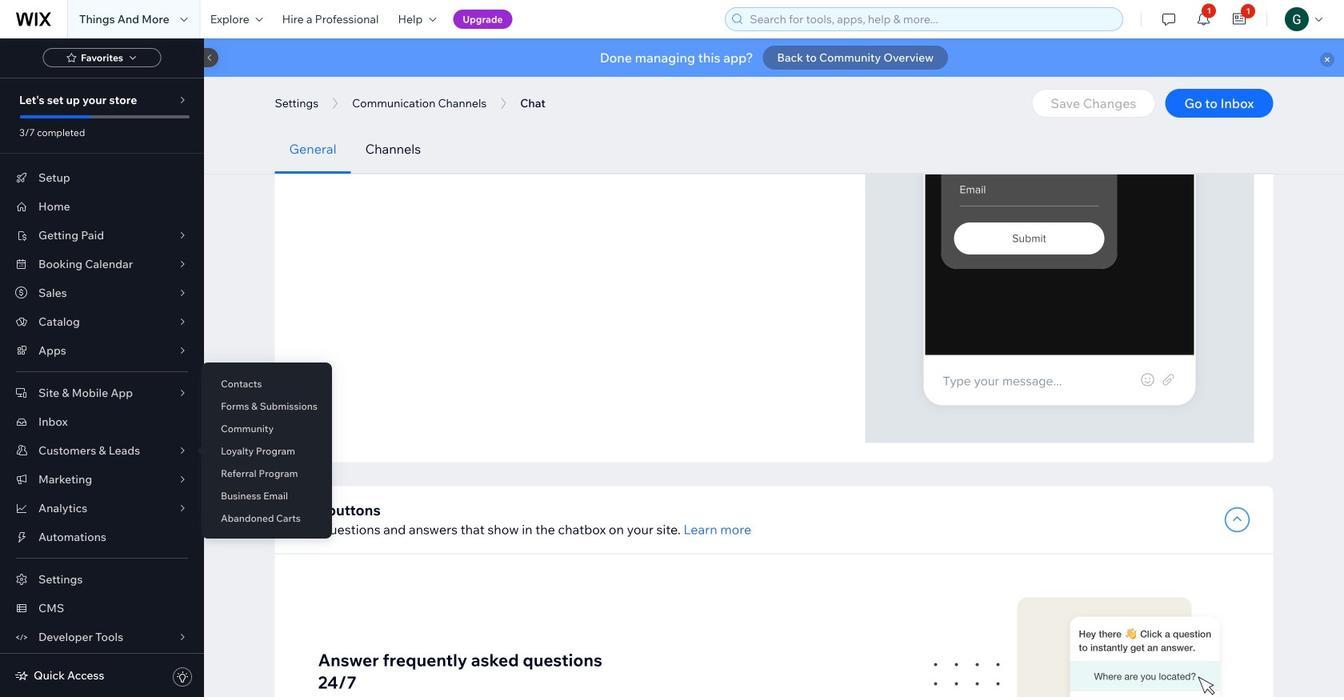 Task type: vqa. For each thing, say whether or not it's contained in the screenshot.
Sidebar element
yes



Task type: describe. For each thing, give the bounding box(es) containing it.
Search for tools, apps, help & more... field
[[745, 8, 1118, 30]]



Task type: locate. For each thing, give the bounding box(es) containing it.
alert
[[204, 38, 1344, 77]]

sidebar element
[[0, 38, 218, 697]]

tab list
[[275, 125, 1274, 174]]



